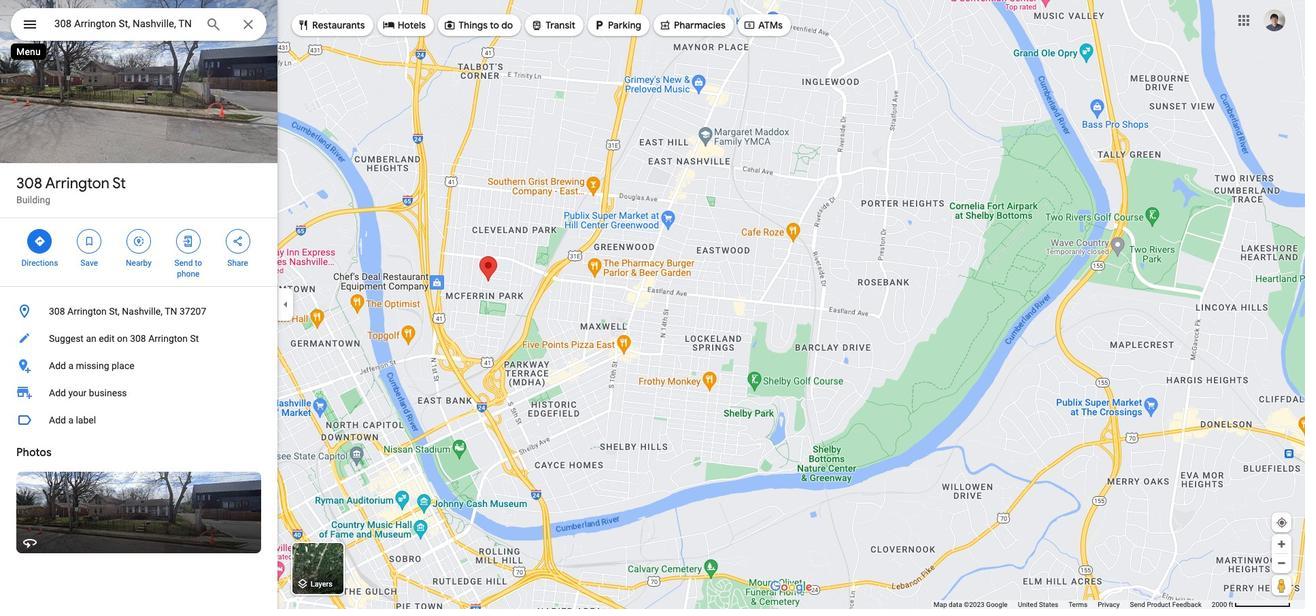 Task type: locate. For each thing, give the bounding box(es) containing it.
0 horizontal spatial to
[[195, 259, 202, 268]]

©2023
[[964, 601, 985, 609]]

1 vertical spatial arrington
[[67, 306, 107, 317]]

2 vertical spatial arrington
[[148, 333, 188, 344]]

send to phone
[[175, 259, 202, 279]]

1 vertical spatial to
[[195, 259, 202, 268]]

add down suggest
[[49, 361, 66, 371]]

send inside button
[[1130, 601, 1146, 609]]

1 vertical spatial a
[[68, 415, 73, 426]]

to left do
[[490, 19, 499, 31]]

place
[[112, 361, 134, 371]]

terms
[[1069, 601, 1088, 609]]

show your location image
[[1276, 517, 1289, 529]]

to up phone
[[195, 259, 202, 268]]

send left product on the right bottom of the page
[[1130, 601, 1146, 609]]

1 add from the top
[[49, 361, 66, 371]]

label
[[76, 415, 96, 426]]

308 arrington st, nashville, tn 37207 button
[[0, 298, 278, 325]]

0 horizontal spatial st
[[112, 174, 126, 193]]

product
[[1147, 601, 1171, 609]]

send product feedback
[[1130, 601, 1202, 609]]

a left label
[[68, 415, 73, 426]]

add left label
[[49, 415, 66, 426]]

nearby
[[126, 259, 152, 268]]

a for label
[[68, 415, 73, 426]]


[[593, 18, 606, 33]]

1 horizontal spatial to
[[490, 19, 499, 31]]

arrington up building
[[45, 174, 109, 193]]


[[444, 18, 456, 33]]

add
[[49, 361, 66, 371], [49, 388, 66, 399], [49, 415, 66, 426]]

to
[[490, 19, 499, 31], [195, 259, 202, 268]]

 transit
[[531, 18, 576, 33]]

pharmacies
[[674, 19, 726, 31]]

3 add from the top
[[49, 415, 66, 426]]

308 for st
[[16, 174, 42, 193]]

 restaurants
[[297, 18, 365, 33]]

tn
[[165, 306, 177, 317]]

a for missing
[[68, 361, 73, 371]]

ft
[[1229, 601, 1234, 609]]

2 a from the top
[[68, 415, 73, 426]]

308 right on
[[130, 333, 146, 344]]

2 vertical spatial add
[[49, 415, 66, 426]]

arrington inside 308 arrington st, nashville, tn 37207 button
[[67, 306, 107, 317]]

0 vertical spatial to
[[490, 19, 499, 31]]

0 vertical spatial arrington
[[45, 174, 109, 193]]

1 horizontal spatial send
[[1130, 601, 1146, 609]]

2 add from the top
[[49, 388, 66, 399]]

308 inside 308 arrington st building
[[16, 174, 42, 193]]

2 horizontal spatial 308
[[130, 333, 146, 344]]

1 vertical spatial send
[[1130, 601, 1146, 609]]

google
[[987, 601, 1008, 609]]

1 vertical spatial add
[[49, 388, 66, 399]]

add a label
[[49, 415, 96, 426]]

arrington
[[45, 174, 109, 193], [67, 306, 107, 317], [148, 333, 188, 344]]

show street view coverage image
[[1272, 576, 1292, 596]]

None field
[[54, 16, 195, 32]]

send up phone
[[175, 259, 193, 268]]

1 vertical spatial 308
[[49, 306, 65, 317]]

1 a from the top
[[68, 361, 73, 371]]

2 vertical spatial 308
[[130, 333, 146, 344]]

0 vertical spatial add
[[49, 361, 66, 371]]

add left your
[[49, 388, 66, 399]]

308
[[16, 174, 42, 193], [49, 306, 65, 317], [130, 333, 146, 344]]


[[383, 18, 395, 33]]

send for send to phone
[[175, 259, 193, 268]]

308 Arrington St, Nashville, TN 37207 field
[[11, 8, 267, 41]]

to inside  things to do
[[490, 19, 499, 31]]

your
[[68, 388, 87, 399]]

1 vertical spatial st
[[190, 333, 199, 344]]

atms
[[758, 19, 783, 31]]

zoom out image
[[1277, 559, 1287, 569]]

send
[[175, 259, 193, 268], [1130, 601, 1146, 609]]

0 vertical spatial st
[[112, 174, 126, 193]]

arrington left the st,
[[67, 306, 107, 317]]

0 horizontal spatial 308
[[16, 174, 42, 193]]

footer containing map data ©2023 google
[[934, 601, 1212, 610]]

nashville,
[[122, 306, 163, 317]]

a left missing
[[68, 361, 73, 371]]

1 horizontal spatial 308
[[49, 306, 65, 317]]

states
[[1039, 601, 1059, 609]]

 parking
[[593, 18, 642, 33]]

arrington inside 'suggest an edit on 308 arrington st' button
[[148, 333, 188, 344]]

 pharmacies
[[659, 18, 726, 33]]

privacy button
[[1098, 601, 1120, 610]]

308 up building
[[16, 174, 42, 193]]

map data ©2023 google
[[934, 601, 1008, 609]]

hotels
[[398, 19, 426, 31]]

privacy
[[1098, 601, 1120, 609]]

arrington down tn
[[148, 333, 188, 344]]

a
[[68, 361, 73, 371], [68, 415, 73, 426]]

37207
[[180, 306, 206, 317]]

arrington inside 308 arrington st building
[[45, 174, 109, 193]]

parking
[[608, 19, 642, 31]]

0 horizontal spatial send
[[175, 259, 193, 268]]

send inside "send to phone"
[[175, 259, 193, 268]]

send product feedback button
[[1130, 601, 1202, 610]]

st
[[112, 174, 126, 193], [190, 333, 199, 344]]

0 vertical spatial send
[[175, 259, 193, 268]]

0 vertical spatial a
[[68, 361, 73, 371]]

arrington for st,
[[67, 306, 107, 317]]

footer
[[934, 601, 1212, 610]]

1 horizontal spatial st
[[190, 333, 199, 344]]

add for add your business
[[49, 388, 66, 399]]

308 up suggest
[[49, 306, 65, 317]]

0 vertical spatial 308
[[16, 174, 42, 193]]



Task type: vqa. For each thing, say whether or not it's contained in the screenshot.


Task type: describe. For each thing, give the bounding box(es) containing it.
building
[[16, 195, 50, 205]]

an
[[86, 333, 96, 344]]

 search field
[[11, 8, 267, 44]]

data
[[949, 601, 963, 609]]

feedback
[[1173, 601, 1202, 609]]

suggest an edit on 308 arrington st button
[[0, 325, 278, 352]]


[[83, 234, 95, 249]]

308 arrington st, nashville, tn 37207
[[49, 306, 206, 317]]

do
[[502, 19, 513, 31]]

 button
[[11, 8, 49, 44]]

missing
[[76, 361, 109, 371]]

add a missing place
[[49, 361, 134, 371]]

edit
[[99, 333, 115, 344]]


[[182, 234, 194, 249]]

on
[[117, 333, 128, 344]]

to inside "send to phone"
[[195, 259, 202, 268]]

2000 ft
[[1212, 601, 1234, 609]]

google maps element
[[0, 0, 1306, 610]]

suggest an edit on 308 arrington st
[[49, 333, 199, 344]]

terms button
[[1069, 601, 1088, 610]]

add a missing place button
[[0, 352, 278, 380]]

add your business link
[[0, 380, 278, 407]]

united states
[[1018, 601, 1059, 609]]

actions for 308 arrington st region
[[0, 218, 278, 286]]

308 arrington st main content
[[0, 0, 278, 610]]


[[34, 234, 46, 249]]

 atms
[[744, 18, 783, 33]]

directions
[[21, 259, 58, 268]]

save
[[81, 259, 98, 268]]

things
[[459, 19, 488, 31]]

phone
[[177, 269, 200, 279]]

st inside 308 arrington st building
[[112, 174, 126, 193]]


[[133, 234, 145, 249]]

photos
[[16, 446, 52, 460]]


[[232, 234, 244, 249]]

none field inside 308 arrington st, nashville, tn 37207 field
[[54, 16, 195, 32]]

2000
[[1212, 601, 1227, 609]]

united
[[1018, 601, 1038, 609]]

st inside button
[[190, 333, 199, 344]]

united states button
[[1018, 601, 1059, 610]]

layers
[[311, 581, 333, 589]]

google account: nolan park  
(nolan.park@adept.ai) image
[[1264, 9, 1286, 31]]

add a label button
[[0, 407, 278, 434]]

collapse side panel image
[[278, 297, 293, 312]]

 things to do
[[444, 18, 513, 33]]

share
[[227, 259, 248, 268]]

send for send product feedback
[[1130, 601, 1146, 609]]

add for add a missing place
[[49, 361, 66, 371]]

st,
[[109, 306, 120, 317]]


[[297, 18, 310, 33]]

business
[[89, 388, 127, 399]]

add for add a label
[[49, 415, 66, 426]]

suggest
[[49, 333, 84, 344]]


[[659, 18, 671, 33]]

transit
[[546, 19, 576, 31]]

add your business
[[49, 388, 127, 399]]

zoom in image
[[1277, 539, 1287, 550]]

308 arrington st building
[[16, 174, 126, 205]]

arrington for st
[[45, 174, 109, 193]]


[[531, 18, 543, 33]]

map
[[934, 601, 947, 609]]


[[744, 18, 756, 33]]

308 for st,
[[49, 306, 65, 317]]

2000 ft button
[[1212, 601, 1291, 609]]

 hotels
[[383, 18, 426, 33]]

restaurants
[[312, 19, 365, 31]]


[[22, 15, 38, 34]]

footer inside the google maps element
[[934, 601, 1212, 610]]



